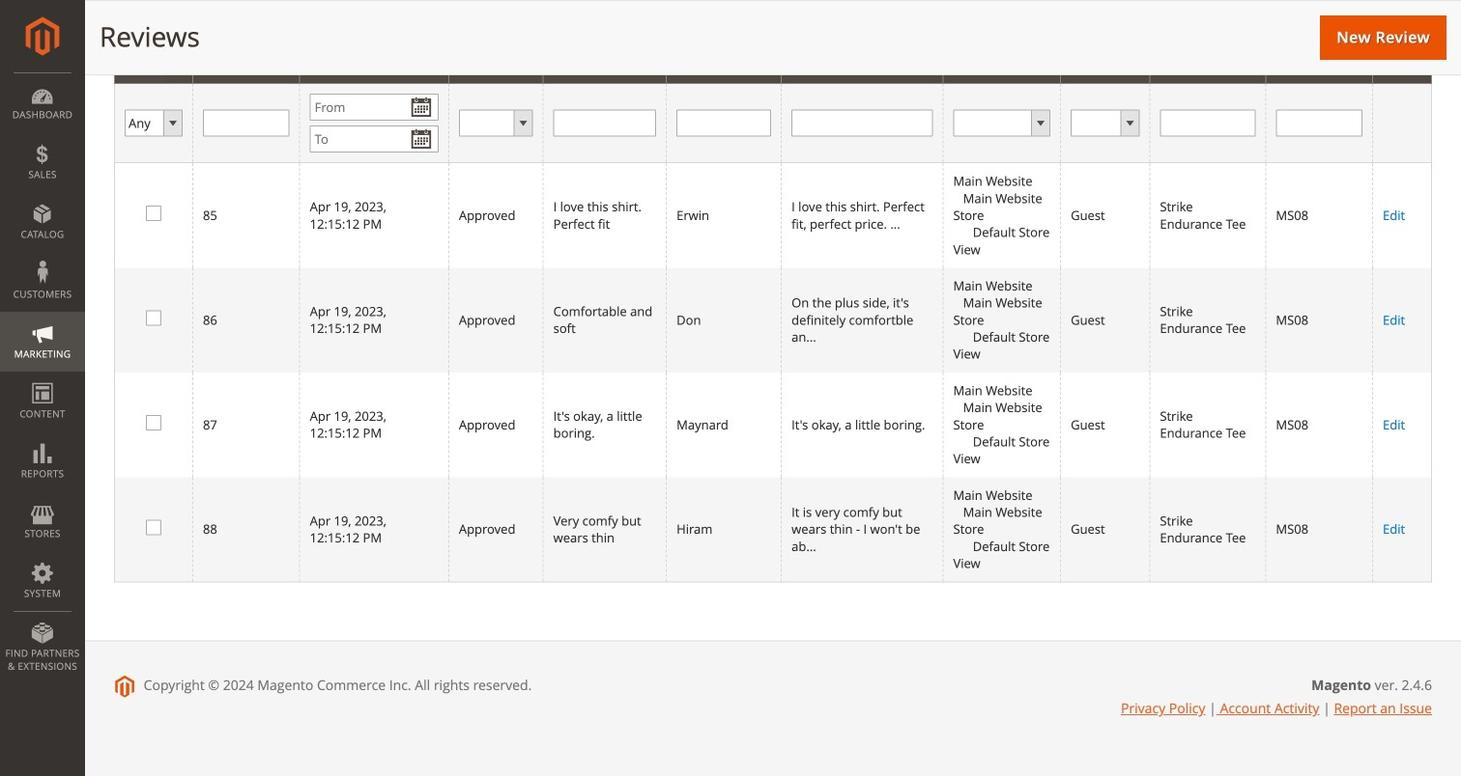 Task type: describe. For each thing, give the bounding box(es) containing it.
magento admin panel image
[[26, 16, 59, 56]]

To text field
[[310, 126, 439, 153]]



Task type: locate. For each thing, give the bounding box(es) containing it.
From text field
[[310, 94, 439, 121]]

None checkbox
[[146, 206, 158, 219], [146, 520, 158, 533], [146, 206, 158, 219], [146, 520, 158, 533]]

None text field
[[1293, 0, 1335, 26], [203, 110, 290, 137], [553, 110, 656, 137], [792, 110, 933, 137], [1293, 0, 1335, 26], [203, 110, 290, 137], [553, 110, 656, 137], [792, 110, 933, 137]]

None checkbox
[[146, 311, 158, 323], [146, 416, 158, 428], [146, 311, 158, 323], [146, 416, 158, 428]]

None text field
[[677, 110, 771, 137], [1160, 110, 1256, 137], [1276, 110, 1362, 137], [677, 110, 771, 137], [1160, 110, 1256, 137], [1276, 110, 1362, 137]]

menu bar
[[0, 72, 85, 683]]



